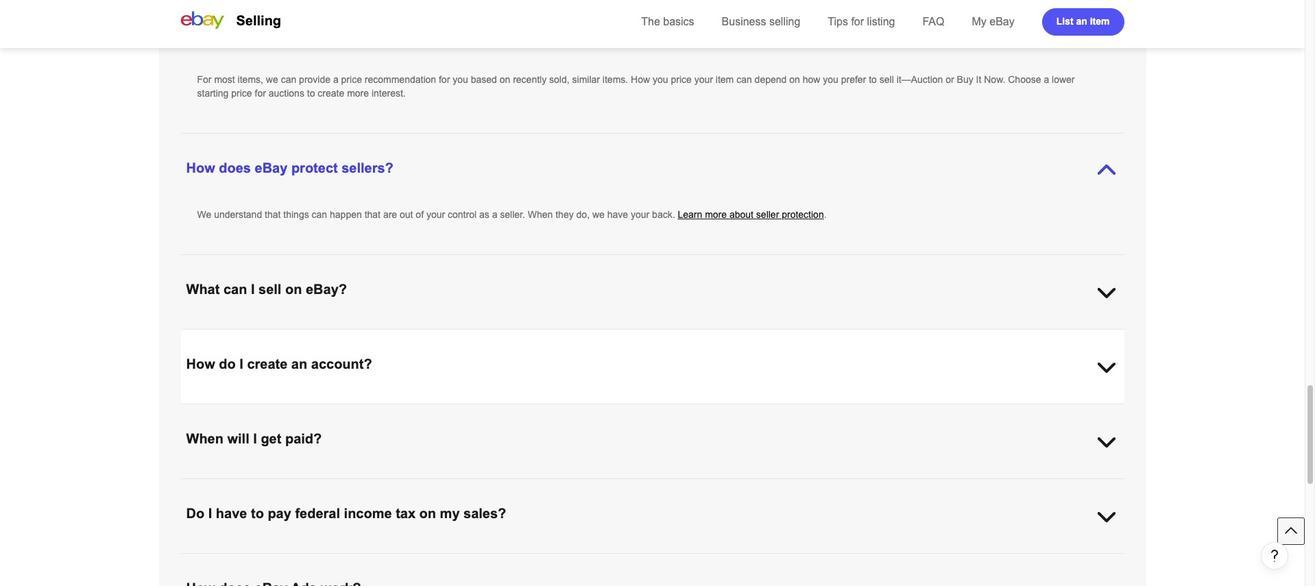 Task type: vqa. For each thing, say whether or not it's contained in the screenshot.
information
yes



Task type: describe. For each thing, give the bounding box(es) containing it.
i for choose
[[268, 25, 272, 40]]

about
[[730, 209, 754, 220]]

on right based
[[500, 74, 510, 85]]

back.
[[652, 209, 675, 220]]

sent
[[495, 480, 513, 491]]

should
[[219, 25, 264, 40]]

2 from from the left
[[530, 331, 550, 342]]

used
[[436, 331, 457, 342]]

how do i create an account?
[[186, 357, 372, 372]]

choose
[[1008, 74, 1041, 85]]

1 horizontal spatial that
[[365, 209, 381, 220]]

1 horizontal spatial sell
[[259, 282, 281, 297]]

you left based
[[453, 74, 468, 85]]

to inside to get started, select list an item. we'll help you create and verify your account, and set-up payment information during your first listing. have your preferred payment account details on hand and be ready to receive a call or text on your phone for verification.
[[1066, 405, 1074, 416]]

up
[[574, 405, 584, 416]]

2 bank from the left
[[791, 480, 812, 491]]

received,
[[400, 480, 439, 491]]

2 horizontal spatial price
[[671, 74, 692, 85]]

or right used
[[459, 331, 468, 342]]

1 horizontal spatial payment
[[587, 405, 624, 416]]

my ebay link
[[972, 16, 1015, 27]]

what can i sell on ebay?
[[186, 282, 347, 297]]

business
[[722, 16, 766, 27]]

out
[[400, 209, 413, 220]]

laws,
[[745, 331, 767, 342]]

verification.
[[330, 419, 378, 430]]

faq
[[923, 16, 945, 27]]

i for create
[[240, 357, 243, 372]]

depending
[[398, 494, 443, 505]]

goods
[[396, 331, 423, 342]]

federal
[[295, 506, 340, 521]]

3 and from the left
[[1007, 405, 1023, 416]]

your right have
[[801, 405, 819, 416]]

do i have to pay federal income tax on my sales?
[[186, 506, 506, 521]]

how for how does ebay protect sellers?
[[186, 160, 215, 176]]

for inside to get started, select list an item. we'll help you create and verify your account, and set-up payment information during your first listing. have your preferred payment account details on hand and be ready to receive a call or text on your phone for verification.
[[316, 419, 327, 430]]

directly
[[515, 480, 546, 491]]

0 vertical spatial an
[[1076, 15, 1088, 26]]

list an item link
[[1042, 8, 1124, 36]]

most
[[214, 74, 235, 85]]

sell inside for most items, we can provide a price recommendation for you based on recently sold, similar items. how you price your item can depend on how you prefer to sell it—auction or buy it now. choose a lower starting price for auctions to create more interest.
[[880, 74, 894, 85]]

i for get
[[253, 431, 257, 446]]

0 horizontal spatial business
[[335, 494, 373, 505]]

0 horizontal spatial my
[[327, 25, 347, 40]]

faq link
[[923, 16, 945, 27]]

on right infringe on the bottom of the page
[[815, 331, 826, 342]]

0 horizontal spatial that
[[265, 209, 281, 220]]

account, inside after we confirm the buyer's payment has been received, payouts are sent directly to your bank account, monday through friday (excluding bank holidays), within two business days. once a payout is initiated, funds are typically available within 1-3 business days depending on your bank's normal processing time.
[[604, 480, 640, 491]]

how inside for most items, we can provide a price recommendation for you based on recently sold, similar items. how you price your item can depend on how you prefer to sell it—auction or buy it now. choose a lower starting price for auctions to create more interest.
[[631, 74, 650, 85]]

price?
[[395, 25, 436, 40]]

ready
[[1039, 405, 1063, 416]]

to down available
[[251, 506, 264, 521]]

we understand that things can happen that are out of your control as a seller. when they do, we have your back. learn more about seller protection .
[[197, 209, 827, 220]]

protection
[[782, 209, 824, 220]]

after
[[197, 480, 217, 491]]

the basics
[[641, 16, 694, 27]]

or inside for most items, we can provide a price recommendation for you based on recently sold, similar items. how you price your item can depend on how you prefer to sell it—auction or buy it now. choose a lower starting price for auctions to create more interest.
[[946, 74, 954, 85]]

unused
[[471, 331, 502, 342]]

paid?
[[285, 431, 322, 446]]

to right prefer
[[869, 74, 877, 85]]

a right provide
[[333, 74, 339, 85]]

has
[[358, 480, 373, 491]]

0 horizontal spatial we
[[197, 209, 211, 220]]

provide
[[299, 74, 331, 85]]

can right the what
[[224, 282, 247, 297]]

a inside to get started, select list an item. we'll help you create and verify your account, and set-up payment information during your first listing. have your preferred payment account details on hand and be ready to receive a call or text on your phone for verification.
[[197, 419, 203, 430]]

as
[[479, 209, 489, 220]]

2 horizontal spatial that
[[678, 331, 694, 342]]

homemade
[[346, 331, 394, 342]]

income
[[344, 506, 392, 521]]

buyer's
[[285, 480, 316, 491]]

payouts
[[442, 480, 475, 491]]

1 horizontal spatial price
[[341, 74, 362, 85]]

1 vertical spatial an
[[291, 357, 307, 372]]

1 vertical spatial we
[[592, 209, 605, 220]]

how
[[803, 74, 820, 85]]

selling
[[236, 13, 281, 28]]

your left the closet.
[[552, 331, 571, 342]]

1 bank from the left
[[581, 480, 601, 491]]

control
[[448, 209, 477, 220]]

on down depending
[[419, 506, 436, 521]]

intellectual
[[828, 331, 874, 342]]

a right as
[[492, 209, 497, 220]]

business selling link
[[722, 16, 801, 27]]

to get started, select list an item. we'll help you create and verify your account, and set-up payment information during your first listing. have your preferred payment account details on hand and be ready to receive a call or text on your phone for verification.
[[197, 405, 1107, 430]]

seller.
[[500, 209, 525, 220]]

list inside to get started, select list an item. we'll help you create and verify your account, and set-up payment information during your first listing. have your preferred payment account details on hand and be ready to receive a call or text on your phone for verification.
[[288, 405, 303, 416]]

you can sell almost anything, from homemade goods to used or unused items from your closet. we restrict items that violate any laws, or infringe on intellectual property.
[[197, 331, 914, 342]]

tax
[[396, 506, 416, 521]]

initiated,
[[1044, 480, 1080, 491]]

3
[[327, 494, 332, 505]]

for
[[197, 74, 212, 85]]

protect
[[291, 160, 338, 176]]

1 from from the left
[[324, 331, 343, 342]]

your up processing
[[559, 480, 578, 491]]

depend
[[755, 74, 787, 85]]

on left how
[[789, 74, 800, 85]]

do,
[[576, 209, 590, 220]]

friday
[[715, 480, 742, 491]]

anything,
[[282, 331, 321, 342]]

or inside to get started, select list an item. we'll help you create and verify your account, and set-up payment information during your first listing. have your preferred payment account details on hand and be ready to receive a call or text on your phone for verification.
[[222, 419, 231, 430]]

1 and from the left
[[434, 405, 450, 416]]

item inside list an item link
[[1090, 15, 1110, 26]]

can left the 'depend'
[[737, 74, 752, 85]]

get inside to get started, select list an item. we'll help you create and verify your account, and set-up payment information during your first listing. have your preferred payment account details on hand and be ready to receive a call or text on your phone for verification.
[[210, 405, 223, 416]]

how for how do i create an account?
[[186, 357, 215, 372]]

tips
[[828, 16, 848, 27]]

an inside to get started, select list an item. we'll help you create and verify your account, and set-up payment information during your first listing. have your preferred payment account details on hand and be ready to receive a call or text on your phone for verification.
[[306, 405, 317, 416]]

create inside to get started, select list an item. we'll help you create and verify your account, and set-up payment information during your first listing. have your preferred payment account details on hand and be ready to receive a call or text on your phone for verification.
[[405, 405, 432, 416]]

2 items from the left
[[652, 331, 675, 342]]

0 horizontal spatial price
[[231, 88, 252, 99]]

my ebay
[[972, 16, 1015, 27]]

we inside for most items, we can provide a price recommendation for you based on recently sold, similar items. how you price your item can depend on how you prefer to sell it—auction or buy it now. choose a lower starting price for auctions to create more interest.
[[266, 74, 278, 85]]

closet.
[[574, 331, 601, 342]]

typically
[[214, 494, 248, 505]]

you inside to get started, select list an item. we'll help you create and verify your account, and set-up payment information during your first listing. have your preferred payment account details on hand and be ready to receive a call or text on your phone for verification.
[[387, 405, 402, 416]]

we inside after we confirm the buyer's payment has been received, payouts are sent directly to your bank account, monday through friday (excluding bank holidays), within two business days. once a payout is initiated, funds are typically available within 1-3 business days depending on your bank's normal processing time.
[[220, 480, 232, 491]]

on left ebay?
[[285, 282, 302, 297]]

receive
[[1076, 405, 1107, 416]]

1 horizontal spatial my
[[440, 506, 460, 521]]

lower
[[1052, 74, 1075, 85]]

have
[[775, 405, 798, 416]]

based
[[471, 74, 497, 85]]

when will i get paid?
[[186, 431, 322, 446]]

a inside after we confirm the buyer's payment has been received, payouts are sent directly to your bank account, monday through friday (excluding bank holidays), within two business days. once a payout is initiated, funds are typically available within 1-3 business days depending on your bank's normal processing time.
[[995, 480, 1000, 491]]

happen
[[330, 209, 362, 220]]

normal
[[511, 494, 540, 505]]

recommendation
[[365, 74, 436, 85]]

to left used
[[425, 331, 433, 342]]

basics
[[663, 16, 694, 27]]

be
[[1026, 405, 1036, 416]]

1 horizontal spatial listing
[[867, 16, 895, 27]]

or right 'laws,' at right bottom
[[770, 331, 778, 342]]

pay
[[268, 506, 291, 521]]

your down select
[[265, 419, 284, 430]]

almost
[[251, 331, 280, 342]]

0 vertical spatial business
[[903, 480, 941, 491]]

processing
[[543, 494, 589, 505]]



Task type: locate. For each thing, give the bounding box(es) containing it.
more
[[347, 88, 369, 99], [705, 209, 727, 220]]

item.
[[319, 405, 340, 416]]

you
[[197, 331, 213, 342]]

my
[[972, 16, 987, 27]]

for down item.
[[316, 419, 327, 430]]

on down the payouts on the left bottom of the page
[[446, 494, 457, 505]]

i for sell
[[251, 282, 255, 297]]

things
[[283, 209, 309, 220]]

create
[[318, 88, 344, 99], [247, 357, 288, 372], [405, 405, 432, 416]]

items right unused
[[505, 331, 528, 342]]

0 vertical spatial when
[[528, 209, 553, 220]]

your inside for most items, we can provide a price recommendation for you based on recently sold, similar items. how you price your item can depend on how you prefer to sell it—auction or buy it now. choose a lower starting price for auctions to create more interest.
[[694, 74, 713, 85]]

are down after
[[197, 494, 211, 505]]

bank up time. at the bottom left of the page
[[581, 480, 601, 491]]

can right you on the bottom
[[216, 331, 232, 342]]

have down typically
[[216, 506, 247, 521]]

to right ready
[[1066, 405, 1074, 416]]

monday
[[643, 480, 677, 491]]

1 vertical spatial list
[[288, 405, 303, 416]]

0 vertical spatial more
[[347, 88, 369, 99]]

when down call
[[186, 431, 224, 446]]

create down provide
[[318, 88, 344, 99]]

are left the out
[[383, 209, 397, 220]]

2 vertical spatial are
[[197, 494, 211, 505]]

choose
[[275, 25, 323, 40]]

0 horizontal spatial more
[[347, 88, 369, 99]]

listing left price?
[[351, 25, 391, 40]]

items.
[[603, 74, 628, 85]]

your left back.
[[631, 209, 650, 220]]

from left the closet.
[[530, 331, 550, 342]]

we
[[266, 74, 278, 85], [592, 209, 605, 220], [220, 480, 232, 491]]

1 horizontal spatial list
[[1057, 15, 1074, 26]]

on left hand
[[970, 405, 980, 416]]

1 vertical spatial have
[[216, 506, 247, 521]]

is
[[1034, 480, 1041, 491]]

more inside for most items, we can provide a price recommendation for you based on recently sold, similar items. how you price your item can depend on how you prefer to sell it—auction or buy it now. choose a lower starting price for auctions to create more interest.
[[347, 88, 369, 99]]

1 vertical spatial create
[[247, 357, 288, 372]]

from up account?
[[324, 331, 343, 342]]

how left the does
[[186, 160, 215, 176]]

we left understand
[[197, 209, 211, 220]]

to down provide
[[307, 88, 315, 99]]

they
[[556, 209, 574, 220]]

set-
[[558, 405, 574, 416]]

1 vertical spatial my
[[440, 506, 460, 521]]

1 vertical spatial when
[[186, 431, 224, 446]]

tips for listing
[[828, 16, 895, 27]]

list an item
[[1057, 15, 1110, 26]]

account, left the set-
[[500, 405, 536, 416]]

my down the payouts on the left bottom of the page
[[440, 506, 460, 521]]

call
[[205, 419, 220, 430]]

0 horizontal spatial listing
[[351, 25, 391, 40]]

on inside after we confirm the buyer's payment has been received, payouts are sent directly to your bank account, monday through friday (excluding bank holidays), within two business days. once a payout is initiated, funds are typically available within 1-3 business days depending on your bank's normal processing time.
[[446, 494, 457, 505]]

when left 'they'
[[528, 209, 553, 220]]

0 horizontal spatial within
[[291, 494, 316, 505]]

more left interest.
[[347, 88, 369, 99]]

your left the 'depend'
[[694, 74, 713, 85]]

and left be
[[1007, 405, 1023, 416]]

started,
[[226, 405, 258, 416]]

a right once
[[995, 480, 1000, 491]]

2 vertical spatial an
[[306, 405, 317, 416]]

1 vertical spatial account,
[[604, 480, 640, 491]]

1 vertical spatial get
[[261, 431, 281, 446]]

that left the things
[[265, 209, 281, 220]]

any
[[727, 331, 743, 342]]

we'll
[[343, 405, 363, 416]]

for most items, we can provide a price recommendation for you based on recently sold, similar items. how you price your item can depend on how you prefer to sell it—auction or buy it now. choose a lower starting price for auctions to create more interest.
[[197, 74, 1075, 99]]

1 horizontal spatial within
[[858, 480, 883, 491]]

payment left account
[[864, 405, 900, 416]]

we right do,
[[592, 209, 605, 220]]

1 vertical spatial within
[[291, 494, 316, 505]]

details
[[939, 405, 967, 416]]

0 vertical spatial ebay
[[990, 16, 1015, 27]]

2 horizontal spatial are
[[478, 480, 492, 491]]

0 horizontal spatial sell
[[234, 331, 249, 342]]

0 vertical spatial sell
[[880, 74, 894, 85]]

and left the set-
[[539, 405, 555, 416]]

does
[[219, 160, 251, 176]]

0 horizontal spatial and
[[434, 405, 450, 416]]

within left two
[[858, 480, 883, 491]]

0 vertical spatial item
[[1090, 15, 1110, 26]]

0 horizontal spatial are
[[197, 494, 211, 505]]

1 horizontal spatial and
[[539, 405, 555, 416]]

0 horizontal spatial create
[[247, 357, 288, 372]]

1 vertical spatial ebay
[[255, 160, 288, 176]]

have
[[607, 209, 628, 220], [216, 506, 247, 521]]

business up the do i have to pay federal income tax on my sales?
[[335, 494, 373, 505]]

1 horizontal spatial are
[[383, 209, 397, 220]]

time.
[[592, 494, 613, 505]]

sell left almost
[[234, 331, 249, 342]]

1 horizontal spatial item
[[1090, 15, 1110, 26]]

1 vertical spatial business
[[335, 494, 373, 505]]

help, opens dialogs image
[[1268, 549, 1282, 563]]

account, up time. at the bottom left of the page
[[604, 480, 640, 491]]

1 vertical spatial are
[[478, 480, 492, 491]]

0 horizontal spatial when
[[186, 431, 224, 446]]

within down buyer's
[[291, 494, 316, 505]]

you right how
[[823, 74, 839, 85]]

or left the "buy"
[[946, 74, 954, 85]]

we up the auctions
[[266, 74, 278, 85]]

get up call
[[210, 405, 223, 416]]

for left based
[[439, 74, 450, 85]]

1 horizontal spatial items
[[652, 331, 675, 342]]

1 horizontal spatial get
[[261, 431, 281, 446]]

ebay right the does
[[255, 160, 288, 176]]

you right help
[[387, 405, 402, 416]]

create right help
[[405, 405, 432, 416]]

confirm
[[235, 480, 267, 491]]

item
[[1090, 15, 1110, 26], [716, 74, 734, 85]]

2 vertical spatial create
[[405, 405, 432, 416]]

i
[[268, 25, 272, 40], [251, 282, 255, 297], [240, 357, 243, 372], [253, 431, 257, 446], [208, 506, 212, 521]]

auctions
[[269, 88, 304, 99]]

2 horizontal spatial payment
[[864, 405, 900, 416]]

my
[[327, 25, 347, 40], [440, 506, 460, 521]]

we up typically
[[220, 480, 232, 491]]

0 horizontal spatial payment
[[319, 480, 355, 491]]

a left lower
[[1044, 74, 1049, 85]]

0 horizontal spatial ebay
[[255, 160, 288, 176]]

bank
[[581, 480, 601, 491], [791, 480, 812, 491]]

on up when will i get paid?
[[252, 419, 262, 430]]

how right items.
[[631, 74, 650, 85]]

or
[[946, 74, 954, 85], [459, 331, 468, 342], [770, 331, 778, 342], [222, 419, 231, 430]]

starting
[[197, 88, 229, 99]]

that
[[265, 209, 281, 220], [365, 209, 381, 220], [678, 331, 694, 342]]

listing.
[[746, 405, 773, 416]]

available
[[251, 494, 288, 505]]

are up bank's
[[478, 480, 492, 491]]

or right call
[[222, 419, 231, 430]]

1 horizontal spatial we
[[266, 74, 278, 85]]

listing right tips
[[867, 16, 895, 27]]

buy
[[957, 74, 974, 85]]

0 horizontal spatial list
[[288, 405, 303, 416]]

2 horizontal spatial create
[[405, 405, 432, 416]]

that right happen
[[365, 209, 381, 220]]

prefer
[[841, 74, 866, 85]]

account,
[[500, 405, 536, 416], [604, 480, 640, 491]]

0 vertical spatial create
[[318, 88, 344, 99]]

preferred
[[822, 405, 861, 416]]

0 horizontal spatial we
[[220, 480, 232, 491]]

violate
[[697, 331, 724, 342]]

ebay
[[990, 16, 1015, 27], [255, 160, 288, 176]]

you right items.
[[653, 74, 668, 85]]

select
[[261, 405, 286, 416]]

0 vertical spatial account,
[[500, 405, 536, 416]]

phone
[[286, 419, 313, 430]]

2 horizontal spatial we
[[592, 209, 605, 220]]

similar
[[572, 74, 600, 85]]

that left violate
[[678, 331, 694, 342]]

more left about
[[705, 209, 727, 220]]

business selling
[[722, 16, 801, 27]]

bank left the holidays),
[[791, 480, 812, 491]]

1 horizontal spatial from
[[530, 331, 550, 342]]

to inside after we confirm the buyer's payment has been received, payouts are sent directly to your bank account, monday through friday (excluding bank holidays), within two business days. once a payout is initiated, funds are typically available within 1-3 business days depending on your bank's normal processing time.
[[549, 480, 557, 491]]

get down select
[[261, 431, 281, 446]]

account?
[[311, 357, 372, 372]]

verify
[[453, 405, 476, 416]]

1 horizontal spatial bank
[[791, 480, 812, 491]]

item inside for most items, we can provide a price recommendation for you based on recently sold, similar items. how you price your item can depend on how you prefer to sell it—auction or buy it now. choose a lower starting price for auctions to create more interest.
[[716, 74, 734, 85]]

0 vertical spatial we
[[266, 74, 278, 85]]

hand
[[983, 405, 1004, 416]]

after we confirm the buyer's payment has been received, payouts are sent directly to your bank account, monday through friday (excluding bank holidays), within two business days. once a payout is initiated, funds are typically available within 1-3 business days depending on your bank's normal processing time.
[[197, 480, 1106, 505]]

property.
[[876, 331, 914, 342]]

create inside for most items, we can provide a price recommendation for you based on recently sold, similar items. how you price your item can depend on how you prefer to sell it—auction or buy it now. choose a lower starting price for auctions to create more interest.
[[318, 88, 344, 99]]

an
[[1076, 15, 1088, 26], [291, 357, 307, 372], [306, 405, 317, 416]]

2 horizontal spatial and
[[1007, 405, 1023, 416]]

1 horizontal spatial account,
[[604, 480, 640, 491]]

how left should on the left top
[[186, 25, 215, 40]]

sell left it—auction
[[880, 74, 894, 85]]

get
[[210, 405, 223, 416], [261, 431, 281, 446]]

can up the auctions
[[281, 74, 296, 85]]

days
[[375, 494, 396, 505]]

1 horizontal spatial create
[[318, 88, 344, 99]]

0 vertical spatial we
[[197, 209, 211, 220]]

1 horizontal spatial when
[[528, 209, 553, 220]]

0 vertical spatial are
[[383, 209, 397, 220]]

price right provide
[[341, 74, 362, 85]]

what
[[186, 282, 220, 297]]

1 horizontal spatial more
[[705, 209, 727, 220]]

a
[[333, 74, 339, 85], [1044, 74, 1049, 85], [492, 209, 497, 220], [197, 419, 203, 430], [995, 480, 1000, 491]]

your down the payouts on the left bottom of the page
[[459, 494, 478, 505]]

sell up almost
[[259, 282, 281, 297]]

list
[[1057, 15, 1074, 26], [288, 405, 303, 416]]

2 vertical spatial we
[[220, 480, 232, 491]]

2 and from the left
[[539, 405, 555, 416]]

1 horizontal spatial we
[[604, 331, 618, 342]]

restrict
[[621, 331, 650, 342]]

payment inside after we confirm the buyer's payment has been received, payouts are sent directly to your bank account, monday through friday (excluding bank holidays), within two business days. once a payout is initiated, funds are typically available within 1-3 business days depending on your bank's normal processing time.
[[319, 480, 355, 491]]

payment right up
[[587, 405, 624, 416]]

two
[[885, 480, 900, 491]]

list up phone
[[288, 405, 303, 416]]

0 vertical spatial my
[[327, 25, 347, 40]]

your left first
[[706, 405, 725, 416]]

items
[[505, 331, 528, 342], [652, 331, 675, 342]]

items right restrict
[[652, 331, 675, 342]]

your right verify
[[479, 405, 497, 416]]

for
[[851, 16, 864, 27], [439, 74, 450, 85], [255, 88, 266, 99], [316, 419, 327, 430]]

tips for listing link
[[828, 16, 895, 27]]

0 horizontal spatial item
[[716, 74, 734, 85]]

sales?
[[464, 506, 506, 521]]

my right choose
[[327, 25, 347, 40]]

0 horizontal spatial get
[[210, 405, 223, 416]]

information
[[627, 405, 674, 416]]

1 horizontal spatial business
[[903, 480, 941, 491]]

for down the items,
[[255, 88, 266, 99]]

infringe
[[781, 331, 812, 342]]

now.
[[984, 74, 1006, 85]]

how left do
[[186, 357, 215, 372]]

1 horizontal spatial ebay
[[990, 16, 1015, 27]]

1 horizontal spatial have
[[607, 209, 628, 220]]

to
[[869, 74, 877, 85], [307, 88, 315, 99], [425, 331, 433, 342], [1066, 405, 1074, 416], [549, 480, 557, 491], [251, 506, 264, 521]]

how for how should i choose my listing price?
[[186, 25, 215, 40]]

your right of
[[426, 209, 445, 220]]

1 vertical spatial sell
[[259, 282, 281, 297]]

0 horizontal spatial have
[[216, 506, 247, 521]]

days.
[[943, 480, 966, 491]]

to
[[197, 405, 207, 416]]

a left call
[[197, 419, 203, 430]]

price down basics
[[671, 74, 692, 85]]

0 horizontal spatial from
[[324, 331, 343, 342]]

1 items from the left
[[505, 331, 528, 342]]

create down almost
[[247, 357, 288, 372]]

1 vertical spatial we
[[604, 331, 618, 342]]

0 horizontal spatial bank
[[581, 480, 601, 491]]

to up processing
[[549, 480, 557, 491]]

price down the items,
[[231, 88, 252, 99]]

payment up 3
[[319, 480, 355, 491]]

holidays),
[[814, 480, 855, 491]]

0 vertical spatial have
[[607, 209, 628, 220]]

0 horizontal spatial account,
[[500, 405, 536, 416]]

can right the things
[[312, 209, 327, 220]]

2 horizontal spatial sell
[[880, 74, 894, 85]]

2 vertical spatial sell
[[234, 331, 249, 342]]

1 vertical spatial more
[[705, 209, 727, 220]]

the basics link
[[641, 16, 694, 27]]

0 vertical spatial get
[[210, 405, 223, 416]]

0 vertical spatial within
[[858, 480, 883, 491]]

0 vertical spatial list
[[1057, 15, 1074, 26]]

account, inside to get started, select list an item. we'll help you create and verify your account, and set-up payment information during your first listing. have your preferred payment account details on hand and be ready to receive a call or text on your phone for verification.
[[500, 405, 536, 416]]

1 vertical spatial item
[[716, 74, 734, 85]]

for right tips
[[851, 16, 864, 27]]

(excluding
[[744, 480, 788, 491]]

from
[[324, 331, 343, 342], [530, 331, 550, 342]]

have right do,
[[607, 209, 628, 220]]

payment
[[587, 405, 624, 416], [864, 405, 900, 416], [319, 480, 355, 491]]

and left verify
[[434, 405, 450, 416]]

1-
[[318, 494, 327, 505]]

items,
[[238, 74, 263, 85]]

0 horizontal spatial items
[[505, 331, 528, 342]]

business right two
[[903, 480, 941, 491]]



